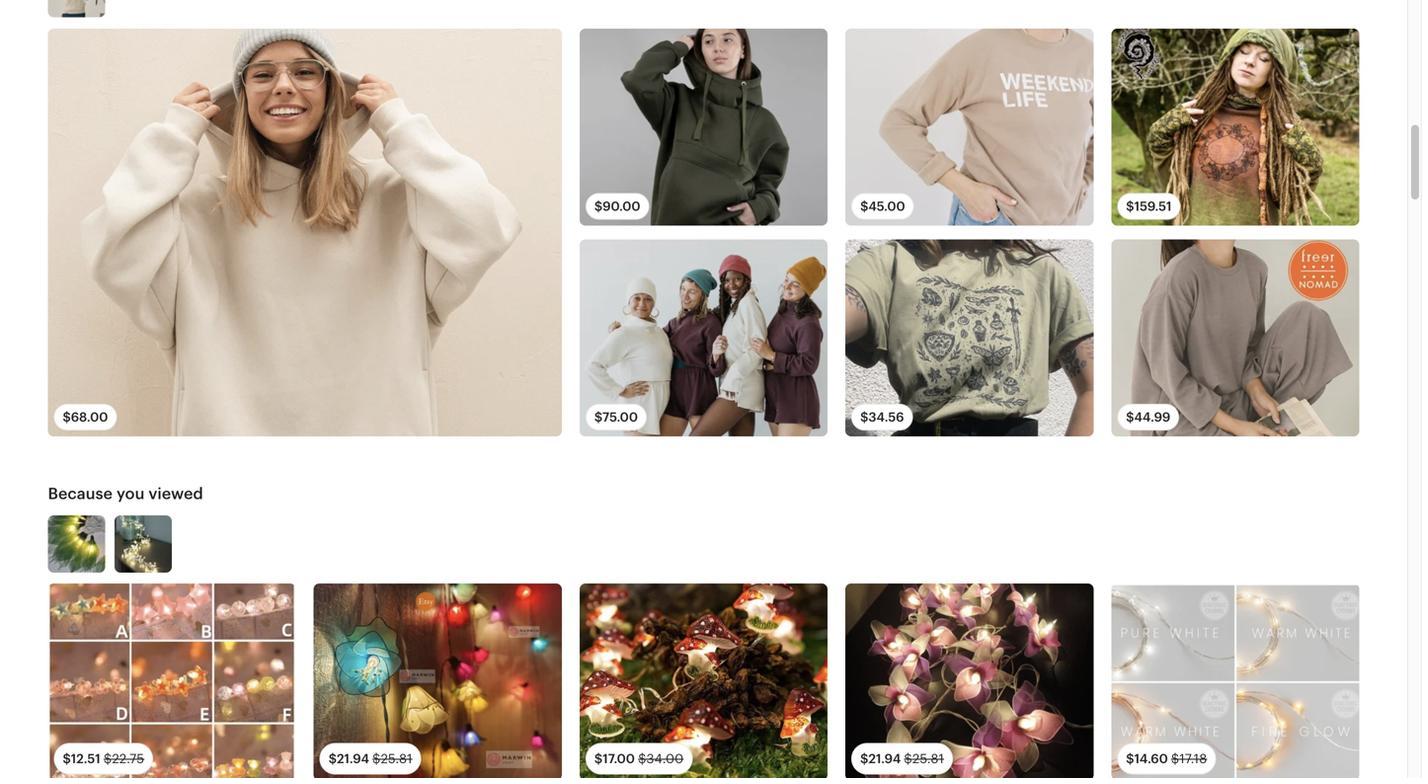 Task type: describe. For each thing, give the bounding box(es) containing it.
because you viewed
[[48, 485, 203, 503]]

34.00
[[646, 752, 684, 766]]

44.99
[[1134, 410, 1171, 425]]

colorful star crystal led string lights, fairy lights, christmas, and summer decoration, gifts, flower decoration lights  - 2m 20 lights image
[[48, 584, 296, 778]]

25.81 for 20 mix multi colour string lights rain lilly flower fairy lights bedroom home decor living room wall hanging lights wedding usb battery plug image
[[381, 752, 412, 766]]

acacia set - shorts and long sleeve crop top set - 100% organic cotton knit corduroy set image
[[580, 240, 828, 437]]

$ 159.51
[[1126, 199, 1172, 214]]

$ for the new 4 colors / 2pc-set soft loungewear gray black red purple long sleeve casual wear top bottom pajama set / rena-new / one size image
[[1126, 410, 1134, 425]]

$ 44.99
[[1126, 410, 1171, 425]]

new 4 colors / 2pc-set soft loungewear gray black red purple long sleeve casual wear top bottom pajama set / rena-new / one size image
[[1111, 240, 1360, 437]]

20 pink white purple string lights orchid flower fairy lights bedroom home decor living room wall hanging lights dorm usb battery & plug image
[[846, 584, 1094, 778]]

sacred forest organic cotton t-shirt image
[[846, 240, 1094, 437]]

22.75
[[112, 752, 144, 766]]

90.00
[[603, 199, 641, 214]]

$ 68.00
[[63, 410, 108, 425]]

$ 12.51 $ 22.75
[[63, 752, 144, 766]]

$ for acacia set - shorts and long sleeve crop top set - 100% organic cotton knit corduroy set image
[[594, 410, 602, 425]]

crystal cluster - battery or plug in operated fairy light string image
[[115, 516, 172, 573]]

14.60
[[1134, 752, 1168, 766]]

45.00
[[868, 199, 905, 214]]

$ 21.94 $ 25.81 for 20 pink white purple string lights orchid flower fairy lights bedroom home decor living room wall hanging lights dorm usb battery & plug image
[[860, 752, 944, 766]]

$ for 'sacred forest organic cotton t-shirt' image
[[860, 410, 869, 425]]

$ for weekend life sweatshirt, sweatshirt for women, oversized cozy sweatshirt, cozy at home, super soft, gift for best friend, best gift shop image
[[860, 199, 868, 214]]

$ 90.00
[[594, 199, 641, 214]]



Task type: vqa. For each thing, say whether or not it's contained in the screenshot.
Kitchen Ideas
no



Task type: locate. For each thing, give the bounding box(es) containing it.
gray-beige plain essential hoodie for women, basic aesthetic oversized fleece pullover hoodie image
[[48, 28, 562, 437]]

$ for colorful star crystal led string lights, fairy lights, christmas, and summer decoration, gifts, flower decoration lights  - 2m 20 lights image
[[63, 752, 71, 766]]

0 horizontal spatial 25.81
[[381, 752, 412, 766]]

mushroom string lights 10ft 30 mushroom led fairy lights for bedroom mushroom decor image
[[580, 584, 828, 778]]

$ 75.00
[[594, 410, 638, 425]]

$
[[594, 199, 603, 214], [860, 199, 868, 214], [1126, 199, 1134, 214], [63, 410, 71, 425], [594, 410, 602, 425], [860, 410, 869, 425], [1126, 410, 1134, 425], [63, 752, 71, 766], [104, 752, 112, 766], [329, 752, 337, 766], [372, 752, 381, 766], [594, 752, 603, 766], [638, 752, 646, 766], [860, 752, 869, 766], [904, 752, 912, 766], [1126, 752, 1134, 766], [1171, 752, 1180, 766]]

viewed
[[149, 485, 203, 503]]

because
[[48, 485, 113, 503]]

2 $ 21.94 $ 25.81 from the left
[[860, 752, 944, 766]]

75.00
[[602, 410, 638, 425]]

21.94
[[337, 752, 369, 766], [869, 752, 901, 766]]

you
[[117, 485, 145, 503]]

weekend life sweatshirt, sweatshirt for women, oversized cozy sweatshirt, cozy at home, super soft, gift for best friend, best gift shop image
[[846, 28, 1094, 225]]

$ 17.00 $ 34.00
[[594, 752, 684, 766]]

20 mix multi colour string lights rain lilly flower fairy lights bedroom home decor living room wall hanging lights wedding usb battery plug image
[[314, 584, 562, 778]]

17.00
[[603, 752, 635, 766]]

68.00
[[71, 410, 108, 425]]

2 21.94 from the left
[[869, 752, 901, 766]]

12.51
[[71, 752, 100, 766]]

21.94 for 20 pink white purple string lights orchid flower fairy lights bedroom home decor living room wall hanging lights dorm usb battery & plug image
[[869, 752, 901, 766]]

159.51
[[1134, 199, 1172, 214]]

$ 34.56
[[860, 410, 904, 425]]

$ for khaki hoodie for women, oversize sweatshirt with unique design, hooded sweater, sweatshirt with large pockets, style women's hoody image
[[594, 199, 603, 214]]

21.94 for 20 mix multi colour string lights rain lilly flower fairy lights bedroom home decor living room wall hanging lights wedding usb battery plug image
[[337, 752, 369, 766]]

$ 21.94 $ 25.81 for 20 mix multi colour string lights rain lilly flower fairy lights bedroom home decor living room wall hanging lights wedding usb battery plug image
[[329, 752, 412, 766]]

1 horizontal spatial 21.94
[[869, 752, 901, 766]]

$ 14.60 $ 17.18
[[1126, 752, 1207, 766]]

25.81
[[381, 752, 412, 766], [912, 752, 944, 766]]

1 $ 21.94 $ 25.81 from the left
[[329, 752, 412, 766]]

organic sacred spore hoodie size small (uk8-10) image
[[1111, 28, 1360, 225]]

$ 45.00
[[860, 199, 905, 214]]

0 horizontal spatial 21.94
[[337, 752, 369, 766]]

green  champaka flowers string lights for party & decoration, fairy lights image
[[48, 516, 105, 573]]

$ for organic sacred spore hoodie size small (uk8-10) image
[[1126, 199, 1134, 214]]

$ for 20 pink white purple string lights orchid flower fairy lights bedroom home decor living room wall hanging lights dorm usb battery & plug image
[[860, 752, 869, 766]]

$ for 20 mix multi colour string lights rain lilly flower fairy lights bedroom home decor living room wall hanging lights wedding usb battery plug image
[[329, 752, 337, 766]]

$ for mushroom string lights 10ft 30 mushroom led fairy lights for bedroom mushroom decor image
[[594, 752, 603, 766]]

1 horizontal spatial 25.81
[[912, 752, 944, 766]]

34.56
[[869, 410, 904, 425]]

$ for gray-beige plain essential hoodie for women, basic aesthetic oversized fleece pullover hoodie image on the left of the page
[[63, 410, 71, 425]]

$ 21.94 $ 25.81
[[329, 752, 412, 766], [860, 752, 944, 766]]

0 horizontal spatial $ 21.94 $ 25.81
[[329, 752, 412, 766]]

1 21.94 from the left
[[337, 752, 369, 766]]

khaki hoodie for women, oversize sweatshirt with unique design, hooded sweater, sweatshirt with large pockets, style women's hoody image
[[580, 28, 828, 225]]

2 25.81 from the left
[[912, 752, 944, 766]]

firefly lights, plug in fairy lights, indoor string lights, hygge decor, string lights for egg chair, home decor, 13ft, 19ft, 33ft, 65ft image
[[1111, 584, 1360, 778]]

25.81 for 20 pink white purple string lights orchid flower fairy lights bedroom home decor living room wall hanging lights dorm usb battery & plug image
[[912, 752, 944, 766]]

1 25.81 from the left
[[381, 752, 412, 766]]

1 horizontal spatial $ 21.94 $ 25.81
[[860, 752, 944, 766]]

17.18
[[1180, 752, 1207, 766]]

$ for firefly lights, plug in fairy lights, indoor string lights, hygge decor, string lights for egg chair, home decor, 13ft, 19ft, 33ft, 65ft image
[[1126, 752, 1134, 766]]



